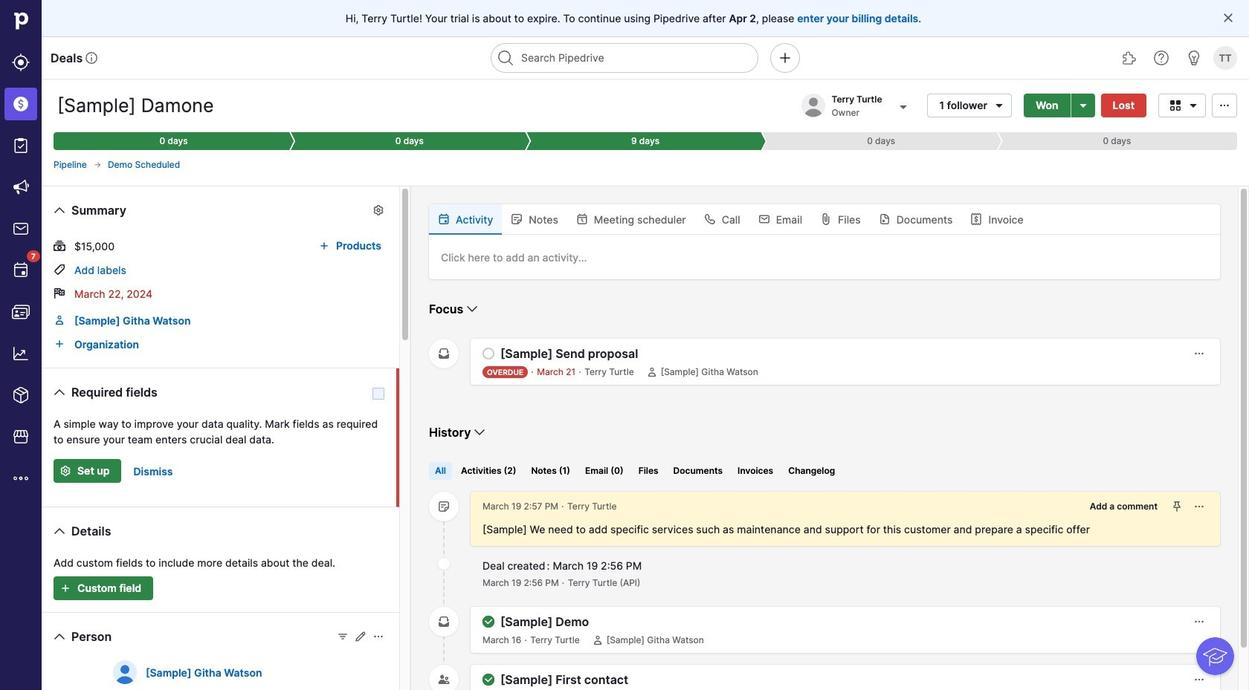 Task type: locate. For each thing, give the bounding box(es) containing it.
1 vertical spatial color secondary image
[[438, 559, 450, 570]]

2 color secondary image from the top
[[438, 617, 450, 628]]

color link image right contacts image
[[54, 315, 65, 326]]

color secondary image
[[438, 501, 450, 513], [438, 559, 450, 570]]

contacts image
[[12, 303, 30, 321]]

color link image right the insights image
[[54, 338, 65, 350]]

transfer ownership image
[[894, 98, 912, 116]]

options image
[[1074, 99, 1092, 111]]

more image
[[12, 470, 30, 488]]

0 vertical spatial color secondary image
[[438, 348, 450, 360]]

sales inbox image
[[12, 220, 30, 238]]

info image
[[86, 52, 98, 64]]

2 vertical spatial color secondary image
[[438, 675, 450, 686]]

color primary image
[[1223, 12, 1235, 24], [991, 99, 1009, 111], [51, 202, 68, 219], [511, 213, 523, 225], [704, 213, 716, 225], [758, 213, 770, 225], [820, 213, 832, 225], [315, 240, 333, 252], [54, 288, 65, 300], [51, 384, 68, 402], [471, 424, 489, 442], [51, 523, 68, 541], [483, 617, 495, 628], [51, 628, 68, 646], [373, 631, 385, 643], [483, 675, 495, 686]]

more actions image
[[1194, 348, 1206, 360], [1194, 501, 1206, 513], [1194, 617, 1206, 628], [1194, 675, 1206, 686]]

Search Pipedrive field
[[491, 43, 759, 73]]

0 vertical spatial color link image
[[54, 315, 65, 326]]

sales assistant image
[[1185, 49, 1203, 67]]

1 more actions image from the top
[[1194, 348, 1206, 360]]

color undefined image
[[12, 262, 30, 280]]

insights image
[[12, 345, 30, 363]]

1 color secondary image from the top
[[438, 348, 450, 360]]

2 color link image from the top
[[54, 338, 65, 350]]

menu item
[[0, 83, 42, 125]]

quick help image
[[1153, 49, 1171, 67]]

color secondary image
[[438, 348, 450, 360], [438, 617, 450, 628], [438, 675, 450, 686]]

0 vertical spatial color secondary image
[[438, 501, 450, 513]]

deals image
[[12, 95, 30, 113]]

1 vertical spatial color link image
[[54, 338, 65, 350]]

home image
[[10, 10, 32, 32]]

color primary image
[[1167, 99, 1185, 111], [1185, 99, 1203, 111], [1216, 99, 1234, 111], [93, 161, 102, 170], [373, 205, 385, 216], [438, 213, 450, 225], [576, 213, 588, 225], [879, 213, 891, 225], [971, 213, 983, 225], [54, 240, 65, 252], [54, 264, 65, 276], [464, 300, 481, 318], [483, 348, 495, 360], [646, 367, 658, 379], [337, 631, 349, 643], [355, 631, 367, 643], [592, 635, 604, 647]]

1 vertical spatial color secondary image
[[438, 617, 450, 628]]

menu
[[0, 0, 42, 691]]

color link image
[[54, 315, 65, 326], [54, 338, 65, 350]]



Task type: describe. For each thing, give the bounding box(es) containing it.
quick add image
[[776, 49, 794, 67]]

1 color link image from the top
[[54, 315, 65, 326]]

4 more actions image from the top
[[1194, 675, 1206, 686]]

products image
[[12, 387, 30, 405]]

3 more actions image from the top
[[1194, 617, 1206, 628]]

campaigns image
[[12, 178, 30, 196]]

1 color secondary image from the top
[[438, 501, 450, 513]]

projects image
[[12, 137, 30, 155]]

color primary inverted image
[[57, 466, 74, 477]]

[Sample] Damone text field
[[54, 91, 242, 120]]

color secondary image for 3rd the more actions image
[[438, 617, 450, 628]]

leads image
[[12, 54, 30, 71]]

2 more actions image from the top
[[1194, 501, 1206, 513]]

knowledge center bot, also known as kc bot is an onboarding assistant that allows you to see the list of onboarding items in one place for quick and easy reference. this improves your in-app experience. image
[[1197, 638, 1235, 676]]

2 color secondary image from the top
[[438, 559, 450, 570]]

color primary inverted image
[[57, 583, 74, 595]]

marketplace image
[[12, 428, 30, 446]]

color secondary image for 1st the more actions image
[[438, 348, 450, 360]]

3 color secondary image from the top
[[438, 675, 450, 686]]

pin this note image
[[1171, 501, 1183, 513]]



Task type: vqa. For each thing, say whether or not it's contained in the screenshot.
MARKETPLACE IMAGE
yes



